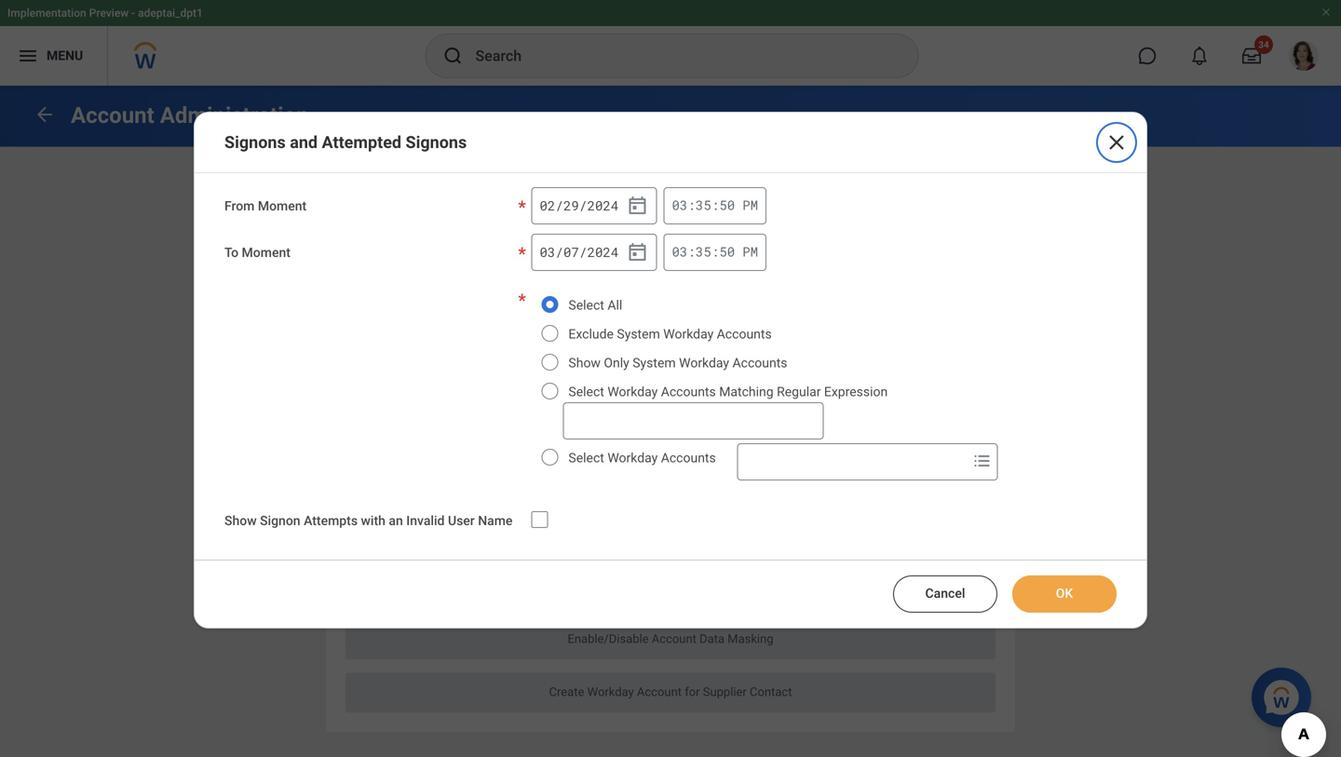Task type: locate. For each thing, give the bounding box(es) containing it.
out
[[551, 287, 570, 301]]

3 select from the top
[[569, 450, 605, 466]]

attempted
[[322, 133, 402, 152], [477, 233, 534, 247]]

/
[[556, 197, 563, 214], [579, 197, 587, 214], [556, 244, 563, 261], [579, 244, 587, 261]]

1 vertical spatial calendar image
[[626, 241, 649, 264]]

account left for
[[637, 685, 682, 699]]

and inside audit element
[[454, 233, 474, 247]]

2024 inside 03 / 07 / 2024
[[588, 244, 619, 261]]

0 vertical spatial attempts
[[721, 287, 771, 301]]

attempts right 'failed'
[[721, 287, 771, 301]]

35 for 03 / 07 / 2024
[[696, 243, 712, 260]]

2024 right 29
[[588, 197, 619, 214]]

0 vertical spatial and
[[290, 133, 318, 152]]

1 vertical spatial show
[[225, 513, 257, 529]]

enable/disable account data masking
[[568, 632, 774, 646]]

2 calendar image from the top
[[626, 241, 649, 264]]

1 horizontal spatial with
[[481, 340, 504, 354]]

workday accounts with expired passwords
[[378, 340, 610, 354]]

0 horizontal spatial attempts
[[304, 513, 358, 529]]

0 horizontal spatial show
[[225, 513, 257, 529]]

1 vertical spatial 2024
[[588, 244, 619, 261]]

1 pm from the top
[[743, 197, 758, 214]]

excessive
[[589, 287, 643, 301]]

before or after midday spin button
[[743, 197, 758, 214], [743, 243, 758, 260]]

previous page image
[[34, 103, 56, 126]]

1 vertical spatial 03 : 35 : 50 pm
[[672, 243, 758, 260]]

1 03 : 35 : 50 pm from the top
[[672, 197, 758, 214]]

0 vertical spatial pm
[[743, 197, 758, 214]]

workday accounts currently locked out by excessive failed signon attempts link
[[345, 274, 771, 315]]

1 vertical spatial select
[[569, 384, 605, 400]]

from moment group
[[531, 187, 657, 225]]

hour spin button for 03 / 07 / 2024
[[672, 243, 688, 260]]

1 vertical spatial system
[[633, 355, 676, 371]]

2 vertical spatial account
[[637, 685, 682, 699]]

show
[[569, 355, 601, 371], [225, 513, 257, 529]]

2 50 from the top
[[720, 243, 735, 260]]

passwords
[[550, 340, 610, 354]]

select workday accounts
[[569, 450, 716, 466]]

0 vertical spatial 35
[[696, 197, 712, 214]]

2024 right 07 in the top of the page
[[588, 244, 619, 261]]

matching
[[719, 384, 774, 400]]

notifications large image
[[1191, 47, 1209, 65]]

with inside signons and attempted signons 'dialog'
[[361, 513, 386, 529]]

show for show signon attempts with an invalid user name
[[225, 513, 257, 529]]

0 vertical spatial second spin button
[[719, 197, 735, 214]]

2 second spin button from the top
[[719, 243, 735, 260]]

moment
[[258, 198, 307, 214], [242, 245, 291, 260]]

workday accounts currently locked out by excessive failed signon attempts
[[354, 287, 771, 301]]

0 horizontal spatial and
[[290, 133, 318, 152]]

0 vertical spatial 2024
[[588, 197, 619, 214]]

1 vertical spatial signon
[[260, 513, 301, 529]]

03 left 07 in the top of the page
[[540, 244, 556, 261]]

1 vertical spatial 35
[[696, 243, 712, 260]]

workday
[[354, 287, 401, 301], [664, 327, 714, 342], [378, 340, 424, 354], [679, 355, 730, 371], [608, 384, 658, 400], [608, 450, 658, 466], [587, 685, 634, 699]]

1 second spin button from the top
[[719, 197, 735, 214]]

1 vertical spatial with
[[361, 513, 386, 529]]

/ right 02
[[556, 197, 563, 214]]

before or after midday spin button for 03 / 07 / 2024
[[743, 243, 758, 260]]

0 vertical spatial view
[[697, 184, 733, 204]]

second spin button for 02 / 29 / 2024
[[719, 197, 735, 214]]

pm
[[743, 197, 758, 214], [743, 243, 758, 260]]

1 calendar image from the top
[[626, 195, 649, 217]]

attempts left an
[[304, 513, 358, 529]]

1 vertical spatial before or after midday spin button
[[743, 243, 758, 260]]

create
[[549, 685, 585, 699]]

0 vertical spatial signons and attempted signons
[[225, 133, 467, 152]]

1 horizontal spatial signon
[[681, 287, 718, 301]]

1 vertical spatial pm
[[743, 243, 758, 260]]

view inside "link"
[[796, 393, 822, 407]]

signons and attempted signons dialog
[[194, 112, 1148, 629]]

close environment banner image
[[1321, 7, 1332, 18]]

view implementers link
[[699, 381, 997, 421]]

only
[[604, 355, 630, 371]]

accounts
[[404, 287, 455, 301], [717, 327, 772, 342], [427, 340, 479, 354], [733, 355, 788, 371], [661, 384, 716, 400], [661, 450, 716, 466]]

1 vertical spatial minute spin button
[[696, 243, 712, 260]]

signons
[[225, 133, 286, 152], [406, 133, 467, 152], [407, 233, 451, 247], [537, 233, 580, 247]]

calendar image
[[626, 195, 649, 217], [626, 241, 649, 264]]

system
[[617, 327, 660, 342], [633, 355, 676, 371]]

0 horizontal spatial with
[[361, 513, 386, 529]]

account right previous page image
[[71, 102, 154, 129]]

regular
[[777, 384, 821, 400]]

1 horizontal spatial view
[[796, 393, 822, 407]]

2024 inside 02 / 29 / 2024
[[588, 197, 619, 214]]

1 select from the top
[[569, 298, 605, 313]]

0 vertical spatial 50
[[720, 197, 735, 214]]

signon
[[681, 287, 718, 301], [260, 513, 301, 529]]

moment right from
[[258, 198, 307, 214]]

to moment group
[[531, 234, 657, 271]]

calendar image inside the from moment group
[[626, 195, 649, 217]]

signons and attempted signons
[[225, 133, 467, 152], [407, 233, 580, 247]]

1 vertical spatial and
[[454, 233, 474, 247]]

1 vertical spatial moment
[[242, 245, 291, 260]]

by
[[573, 287, 586, 301]]

2 vertical spatial select
[[569, 450, 605, 466]]

0 vertical spatial signon
[[681, 287, 718, 301]]

prompts image
[[971, 450, 994, 472]]

2 before or after midday spin button from the top
[[743, 243, 758, 260]]

implementation
[[7, 7, 86, 20]]

with
[[481, 340, 504, 354], [361, 513, 386, 529]]

1 before or after midday spin button from the top
[[743, 197, 758, 214]]

view for view implementers
[[796, 393, 822, 407]]

1 horizontal spatial show
[[569, 355, 601, 371]]

50 for 02 / 29 / 2024
[[720, 197, 735, 214]]

2 35 from the top
[[696, 243, 712, 260]]

1 vertical spatial 50
[[720, 243, 735, 260]]

calendar image up the excessive
[[626, 241, 649, 264]]

50
[[720, 197, 735, 214], [720, 243, 735, 260]]

2 pm from the top
[[743, 243, 758, 260]]

1 hour spin button from the top
[[672, 197, 688, 214]]

minute spin button
[[696, 197, 712, 214], [696, 243, 712, 260]]

1 vertical spatial attempted
[[477, 233, 534, 247]]

account administration main content
[[0, 86, 1342, 757]]

attempts inside signons and attempted signons 'dialog'
[[304, 513, 358, 529]]

view implementers
[[796, 393, 900, 407]]

and up currently
[[454, 233, 474, 247]]

actions element
[[326, 458, 1015, 733]]

0 vertical spatial 03 : 35 : 50 pm
[[672, 197, 758, 214]]

with left expired
[[481, 340, 504, 354]]

select
[[569, 298, 605, 313], [569, 384, 605, 400], [569, 450, 605, 466]]

50 for 03 / 07 / 2024
[[720, 243, 735, 260]]

with left an
[[361, 513, 386, 529]]

moment for 03
[[242, 245, 291, 260]]

and up from moment
[[290, 133, 318, 152]]

02 / 29 / 2024
[[540, 197, 619, 214]]

preview
[[89, 7, 129, 20]]

and
[[290, 133, 318, 152], [454, 233, 474, 247]]

2 03 : 35 : 50 pm from the top
[[672, 243, 758, 260]]

data
[[700, 632, 725, 646]]

select all
[[569, 298, 623, 313]]

02
[[540, 197, 556, 214]]

03 for 02 / 29 / 2024
[[672, 197, 688, 214]]

calendar image inside to moment group
[[626, 241, 649, 264]]

account
[[71, 102, 154, 129], [652, 632, 697, 646], [637, 685, 682, 699]]

0 vertical spatial hour spin button
[[672, 197, 688, 214]]

0 vertical spatial with
[[481, 340, 504, 354]]

1 vertical spatial second spin button
[[719, 243, 735, 260]]

0 vertical spatial select
[[569, 298, 605, 313]]

show signon attempts with an invalid user name
[[225, 513, 513, 529]]

0 vertical spatial system
[[617, 327, 660, 342]]

0 horizontal spatial attempted
[[322, 133, 402, 152]]

attempts
[[721, 287, 771, 301], [304, 513, 358, 529]]

enable/disable
[[568, 632, 649, 646]]

1 vertical spatial hour spin button
[[672, 243, 688, 260]]

and inside 'dialog'
[[290, 133, 318, 152]]

with inside audit element
[[481, 340, 504, 354]]

0 vertical spatial show
[[569, 355, 601, 371]]

currently
[[458, 287, 506, 301]]

1 horizontal spatial attempted
[[477, 233, 534, 247]]

0 vertical spatial moment
[[258, 198, 307, 214]]

03 for 03 / 07 / 2024
[[672, 243, 688, 260]]

1 vertical spatial signons and attempted signons
[[407, 233, 580, 247]]

workday accounts with expired passwords link
[[345, 328, 643, 368]]

system up the only
[[617, 327, 660, 342]]

view element
[[680, 166, 1015, 439]]

account left the data
[[652, 632, 697, 646]]

1 2024 from the top
[[588, 197, 619, 214]]

0 horizontal spatial view
[[697, 184, 733, 204]]

signons and attempted signons link
[[345, 221, 643, 261]]

0 vertical spatial attempted
[[322, 133, 402, 152]]

03 inside 03 / 07 / 2024
[[540, 244, 556, 261]]

2 minute spin button from the top
[[696, 243, 712, 260]]

1 vertical spatial attempts
[[304, 513, 358, 529]]

adeptai_dpt1
[[138, 7, 203, 20]]

contact
[[750, 685, 792, 699]]

1 35 from the top
[[696, 197, 712, 214]]

hour spin button
[[672, 197, 688, 214], [672, 243, 688, 260]]

calendar image right 02 / 29 / 2024
[[626, 195, 649, 217]]

second spin button for 03 / 07 / 2024
[[719, 243, 735, 260]]

ok
[[1056, 586, 1073, 601]]

1 horizontal spatial attempts
[[721, 287, 771, 301]]

1 vertical spatial view
[[796, 393, 822, 407]]

hour spin button right the from moment group
[[672, 197, 688, 214]]

03
[[672, 197, 688, 214], [672, 243, 688, 260], [540, 244, 556, 261]]

expired
[[507, 340, 547, 354]]

1 50 from the top
[[720, 197, 735, 214]]

view
[[697, 184, 733, 204], [796, 393, 822, 407]]

03 : 35 : 50 pm
[[672, 197, 758, 214], [672, 243, 758, 260]]

before or after midday spin button for 02 / 29 / 2024
[[743, 197, 758, 214]]

second spin button
[[719, 197, 735, 214], [719, 243, 735, 260]]

2024 for 03 / 07 / 2024
[[588, 244, 619, 261]]

2 select from the top
[[569, 384, 605, 400]]

failed
[[645, 287, 678, 301]]

moment right to on the top left of the page
[[242, 245, 291, 260]]

create workday account for supplier contact link
[[346, 673, 996, 713]]

0 vertical spatial before or after midday spin button
[[743, 197, 758, 214]]

0 vertical spatial minute spin button
[[696, 197, 712, 214]]

0 horizontal spatial signon
[[260, 513, 301, 529]]

35
[[696, 197, 712, 214], [696, 243, 712, 260]]

2 hour spin button from the top
[[672, 243, 688, 260]]

0 vertical spatial calendar image
[[626, 195, 649, 217]]

1 horizontal spatial and
[[454, 233, 474, 247]]

1 vertical spatial account
[[652, 632, 697, 646]]

03 right the from moment group
[[672, 197, 688, 214]]

system down the exclude system workday accounts
[[633, 355, 676, 371]]

2 2024 from the top
[[588, 244, 619, 261]]

implementation preview -   adeptai_dpt1
[[7, 7, 203, 20]]

2024
[[588, 197, 619, 214], [588, 244, 619, 261]]

:
[[688, 197, 696, 214], [712, 197, 719, 214], [688, 243, 696, 260], [712, 243, 719, 260]]

user
[[448, 513, 475, 529]]

hour spin button up 'failed'
[[672, 243, 688, 260]]

1 minute spin button from the top
[[696, 197, 712, 214]]

03 up 'failed'
[[672, 243, 688, 260]]



Task type: vqa. For each thing, say whether or not it's contained in the screenshot.
1st 2024 from the top of the signons and attempted signons dialog
yes



Task type: describe. For each thing, give the bounding box(es) containing it.
signons and attempted signons inside signons and attempted signons 'dialog'
[[225, 133, 467, 152]]

Select Workday Accounts Matching Regular Expression text field
[[563, 402, 824, 440]]

show only system workday accounts
[[569, 355, 788, 371]]

show for show only system workday accounts
[[569, 355, 601, 371]]

exclude system workday accounts
[[569, 327, 772, 342]]

calendar image for 03 / 07 / 2024
[[626, 241, 649, 264]]

pm for 02 / 29 / 2024
[[743, 197, 758, 214]]

minute spin button for 02 / 29 / 2024
[[696, 197, 712, 214]]

profile logan mcneil element
[[1278, 35, 1330, 76]]

name
[[478, 513, 513, 529]]

supplier
[[703, 685, 747, 699]]

/ right 29
[[579, 197, 587, 214]]

29
[[564, 197, 579, 214]]

search image
[[442, 45, 464, 67]]

masking
[[728, 632, 774, 646]]

workday inside "link"
[[587, 685, 634, 699]]

to
[[225, 245, 239, 260]]

to moment
[[225, 245, 291, 260]]

/ left 07 in the top of the page
[[556, 244, 563, 261]]

for
[[685, 685, 700, 699]]

03 / 07 / 2024
[[540, 244, 619, 261]]

cancel button
[[893, 576, 998, 613]]

account administration
[[71, 102, 309, 129]]

all
[[608, 298, 623, 313]]

0 vertical spatial account
[[71, 102, 154, 129]]

select for select workday accounts matching regular expression
[[569, 384, 605, 400]]

03 : 35 : 50 pm for 02 / 29 / 2024
[[672, 197, 758, 214]]

account inside 'enable/disable account data masking' link
[[652, 632, 697, 646]]

07
[[564, 244, 579, 261]]

-
[[132, 7, 135, 20]]

select for select workday accounts
[[569, 450, 605, 466]]

Select Workday Accounts field
[[739, 445, 968, 479]]

create workday account for supplier contact
[[549, 685, 792, 699]]

2024 for 02 / 29 / 2024
[[588, 197, 619, 214]]

account inside "create workday account for supplier contact" "link"
[[637, 685, 682, 699]]

select for select all
[[569, 298, 605, 313]]

enable/disable account data masking link
[[346, 620, 996, 660]]

expression
[[824, 384, 888, 400]]

x image
[[1106, 131, 1128, 154]]

/ right 07 in the top of the page
[[579, 244, 587, 261]]

minute spin button for 03 / 07 / 2024
[[696, 243, 712, 260]]

locked
[[509, 287, 548, 301]]

an
[[389, 513, 403, 529]]

signons and attempted signons inside signons and attempted signons link
[[407, 233, 580, 247]]

inbox large image
[[1243, 47, 1261, 65]]

hour spin button for 02 / 29 / 2024
[[672, 197, 688, 214]]

signon inside audit element
[[681, 287, 718, 301]]

cancel
[[926, 586, 966, 601]]

attempted inside 'dialog'
[[322, 133, 402, 152]]

from
[[225, 198, 255, 214]]

from moment
[[225, 198, 307, 214]]

invalid
[[406, 513, 445, 529]]

implementers
[[825, 393, 900, 407]]

moment for 02
[[258, 198, 307, 214]]

attempted inside audit element
[[477, 233, 534, 247]]

ok button
[[1013, 576, 1117, 613]]

pm for 03 / 07 / 2024
[[743, 243, 758, 260]]

audit element
[[326, 166, 771, 386]]

select workday accounts matching regular expression
[[569, 384, 888, 400]]

calendar image for 02 / 29 / 2024
[[626, 195, 649, 217]]

signon inside 'dialog'
[[260, 513, 301, 529]]

exclude
[[569, 327, 614, 342]]

attempts inside audit element
[[721, 287, 771, 301]]

03 : 35 : 50 pm for 03 / 07 / 2024
[[672, 243, 758, 260]]

administration
[[160, 102, 309, 129]]

35 for 02 / 29 / 2024
[[696, 197, 712, 214]]

implementation preview -   adeptai_dpt1 banner
[[0, 0, 1342, 86]]

view for view
[[697, 184, 733, 204]]



